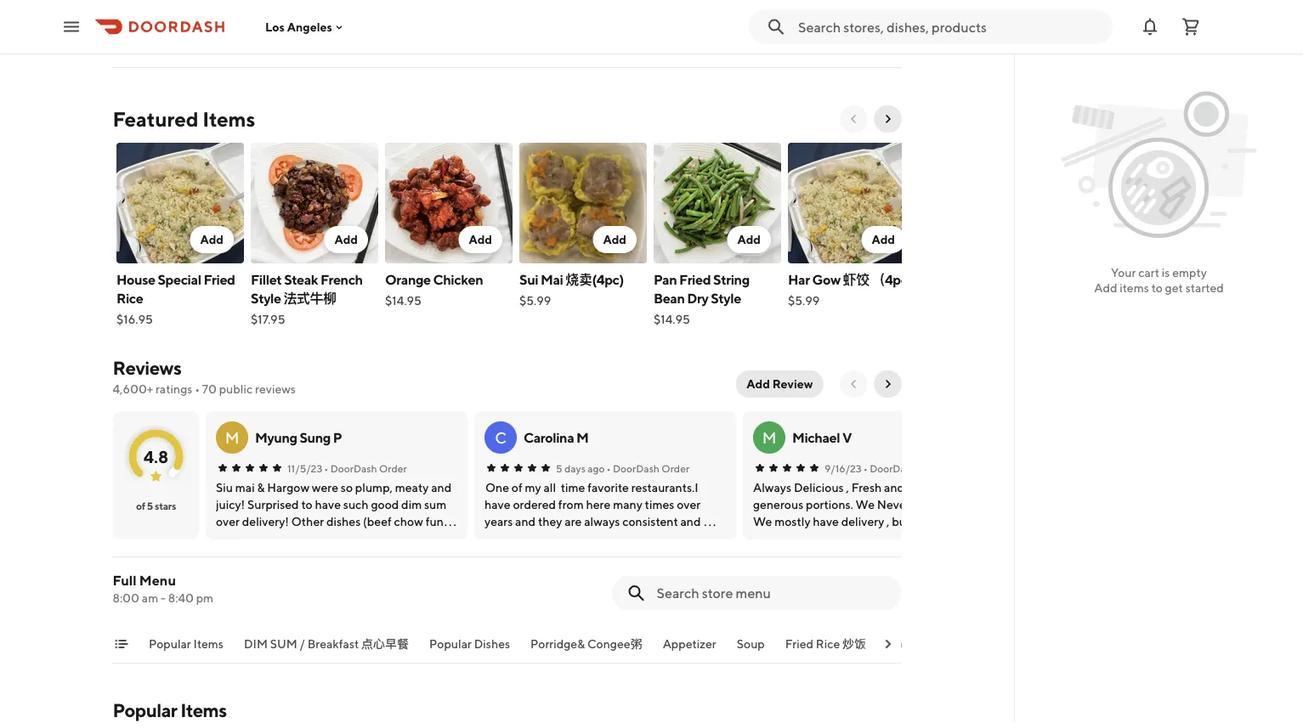 Task type: describe. For each thing, give the bounding box(es) containing it.
• for michael v
[[863, 462, 867, 474]]

order for michael v
[[918, 462, 946, 474]]

order methods option group
[[735, 0, 902, 22]]

fried inside house special fried rice $16.95
[[203, 272, 235, 288]]

doordash for carolina m
[[613, 462, 659, 474]]

add review button
[[736, 371, 823, 398]]

har
[[788, 272, 809, 288]]

menu
[[139, 573, 176, 589]]

har gow 虾饺 （4pc) $5.99
[[788, 272, 912, 308]]

popular items button
[[148, 636, 223, 663]]

popular down show menu categories icon
[[113, 700, 177, 722]]

$5.99 inside har gow 虾饺 （4pc) $5.99
[[788, 294, 819, 308]]

house
[[116, 272, 155, 288]]

23
[[763, 6, 775, 18]]

add for house special fried rice
[[200, 233, 223, 247]]

delivery time
[[306, 7, 376, 21]]

soup
[[736, 637, 764, 651]]

michael v
[[792, 430, 851, 446]]

porridge&
[[530, 637, 585, 651]]

soup button
[[736, 636, 764, 663]]

open menu image
[[61, 17, 82, 37]]

delivery fee
[[163, 8, 226, 22]]

fried inside button
[[785, 637, 813, 651]]

4,600+
[[113, 382, 153, 396]]

p
[[333, 430, 342, 446]]

get
[[1165, 281, 1183, 295]]

add review
[[747, 377, 813, 391]]

fried rice 炒饭
[[785, 637, 866, 651]]

your cart is empty add items to get started
[[1094, 266, 1224, 295]]

• inside reviews 4,600+ ratings • 70 public reviews
[[195, 382, 200, 396]]

fried inside "pan fried string bean dry style $14.95"
[[679, 272, 710, 288]]

面条
[[929, 637, 953, 651]]

• for myung sung p
[[324, 462, 328, 474]]

add button for house special fried rice
[[190, 226, 233, 253]]

har gow 虾饺 （4pc) image
[[788, 143, 915, 264]]

pan fried string bean dry style image
[[653, 143, 781, 264]]

• doordash order for michael v
[[863, 462, 946, 474]]

rice inside button
[[816, 637, 840, 651]]

8:40
[[168, 591, 194, 605]]

sui mai 烧卖(4pc) $5.99
[[519, 272, 623, 308]]

fillet
[[250, 272, 281, 288]]

carolina m
[[523, 430, 588, 446]]

add for sui mai 烧卖(4pc)
[[603, 233, 626, 247]]

/
[[299, 637, 305, 651]]

add button for orange chicken
[[458, 226, 502, 253]]

m for myung sung p
[[225, 428, 239, 447]]

虾饺
[[843, 272, 869, 288]]

点心早餐
[[361, 637, 409, 651]]

los angeles
[[265, 20, 332, 34]]

stars
[[154, 500, 176, 512]]

style inside "pan fried string bean dry style $14.95"
[[710, 290, 741, 306]]

Store search: begin typing to search for stores available on DoorDash text field
[[798, 17, 1103, 36]]

（4pc)
[[871, 272, 912, 288]]

0 items, open order cart image
[[1181, 17, 1201, 37]]

chicken
[[433, 272, 483, 288]]

of
[[136, 500, 145, 512]]

add button for fillet steak french style 法式牛柳
[[324, 226, 368, 253]]

popular dishes button
[[429, 636, 510, 663]]

15 min
[[847, 6, 877, 18]]

add inside your cart is empty add items to get started
[[1094, 281, 1118, 295]]

orange chicken image
[[385, 143, 512, 264]]

5 days ago
[[556, 462, 604, 474]]

orange
[[385, 272, 430, 288]]

$17.95
[[250, 312, 285, 326]]

am
[[142, 591, 158, 605]]

add for har gow 虾饺 （4pc)
[[871, 233, 895, 247]]

70
[[202, 382, 217, 396]]

• for carolina m
[[606, 462, 610, 474]]

dim sum / breakfast 点心早餐 button
[[243, 636, 409, 663]]

sung
[[299, 430, 330, 446]]

dishes
[[474, 637, 510, 651]]

-
[[161, 591, 166, 605]]

michael
[[792, 430, 840, 446]]

mai
[[540, 272, 563, 288]]

items inside heading
[[203, 107, 255, 131]]

dry
[[687, 290, 708, 306]]

$16.95
[[116, 312, 152, 326]]

porridge& congee粥 button
[[530, 636, 642, 663]]

noodle
[[886, 637, 927, 651]]

pan
[[653, 272, 677, 288]]

9/16/23
[[824, 462, 861, 474]]

reviews link
[[113, 357, 181, 379]]

15
[[847, 6, 857, 18]]

fried rice 炒饭 button
[[785, 636, 866, 663]]

ratings
[[156, 382, 192, 396]]

featured
[[113, 107, 199, 131]]

m for michael v
[[762, 428, 776, 447]]

order for carolina m
[[661, 462, 689, 474]]

string
[[713, 272, 749, 288]]

reviews
[[255, 382, 296, 396]]

add button for sui mai 烧卖(4pc)
[[592, 226, 636, 253]]

house special fried rice image
[[116, 143, 244, 264]]

sum
[[270, 637, 297, 651]]

los angeles button
[[265, 20, 346, 34]]

french
[[320, 272, 362, 288]]

add for pan fried string bean dry style
[[737, 233, 760, 247]]

myung
[[255, 430, 297, 446]]

8:00
[[113, 591, 139, 605]]

15 min radio
[[812, 0, 902, 22]]

of 5 stars
[[136, 500, 176, 512]]

4.8
[[143, 447, 168, 467]]



Task type: vqa. For each thing, say whether or not it's contained in the screenshot.
Dairy & Eggs
no



Task type: locate. For each thing, give the bounding box(es) containing it.
m left michael
[[762, 428, 776, 447]]

order
[[379, 462, 407, 474], [661, 462, 689, 474], [918, 462, 946, 474]]

cart
[[1138, 266, 1160, 280]]

delivery left time on the left top
[[306, 7, 349, 21]]

doordash right ago
[[613, 462, 659, 474]]

fee
[[209, 8, 226, 22]]

add inside button
[[747, 377, 770, 391]]

los
[[265, 20, 285, 34]]

0 horizontal spatial • doordash order
[[324, 462, 407, 474]]

appetizer
[[662, 637, 716, 651]]

add button up （4pc)
[[861, 226, 905, 253]]

1 add button from the left
[[190, 226, 233, 253]]

• doordash order right ago
[[606, 462, 689, 474]]

add up french
[[334, 233, 357, 247]]

1 $5.99 from the left
[[519, 294, 551, 308]]

fried right soup
[[785, 637, 813, 651]]

2 • doordash order from the left
[[606, 462, 689, 474]]

2 add button from the left
[[324, 226, 368, 253]]

empty
[[1172, 266, 1207, 280]]

rice left 炒饭
[[816, 637, 840, 651]]

1 horizontal spatial fried
[[679, 272, 710, 288]]

烧卖(4pc)
[[565, 272, 623, 288]]

0 horizontal spatial rice
[[116, 290, 143, 306]]

• doordash order for myung sung p
[[324, 462, 407, 474]]

1 horizontal spatial • doordash order
[[606, 462, 689, 474]]

m up 5 days ago
[[576, 430, 588, 446]]

2 horizontal spatial • doordash order
[[863, 462, 946, 474]]

delivery for delivery fee
[[163, 8, 206, 22]]

0 horizontal spatial 5
[[147, 500, 153, 512]]

style down string
[[710, 290, 741, 306]]

0 horizontal spatial min
[[777, 6, 794, 18]]

delivery
[[306, 7, 349, 21], [163, 8, 206, 22]]

style inside fillet steak french style 法式牛柳 $17.95
[[250, 290, 281, 306]]

add up special
[[200, 233, 223, 247]]

法式牛柳
[[283, 290, 336, 306]]

5
[[556, 462, 562, 474], [147, 500, 153, 512]]

popular for "popular dishes" button
[[429, 637, 471, 651]]

reviews
[[113, 357, 181, 379]]

2 style from the left
[[710, 290, 741, 306]]

$5.99 down har
[[788, 294, 819, 308]]

0 horizontal spatial delivery
[[163, 8, 206, 22]]

scroll menu navigation right image
[[881, 638, 895, 651]]

dim
[[243, 637, 267, 651]]

add button for har gow 虾饺 （4pc)
[[861, 226, 905, 253]]

fillet steak french style 法式牛柳 $17.95
[[250, 272, 362, 326]]

3 doordash from the left
[[869, 462, 916, 474]]

popular down - at the bottom left of the page
[[148, 637, 191, 651]]

v
[[842, 430, 851, 446]]

min for 23 min
[[777, 6, 794, 18]]

min
[[777, 6, 794, 18], [859, 6, 877, 18]]

special
[[157, 272, 201, 288]]

featured items
[[113, 107, 255, 131]]

rice inside house special fried rice $16.95
[[116, 290, 143, 306]]

6 add button from the left
[[861, 226, 905, 253]]

2 min from the left
[[859, 6, 877, 18]]

1 style from the left
[[250, 290, 281, 306]]

0 vertical spatial rice
[[116, 290, 143, 306]]

orange chicken $14.95
[[385, 272, 483, 308]]

炒饭
[[842, 637, 866, 651]]

next button of carousel image
[[881, 112, 895, 126]]

started
[[1186, 281, 1224, 295]]

add for orange chicken
[[468, 233, 492, 247]]

add up string
[[737, 233, 760, 247]]

add down your at the right of the page
[[1094, 281, 1118, 295]]

3 order from the left
[[918, 462, 946, 474]]

0 horizontal spatial order
[[379, 462, 407, 474]]

1 horizontal spatial $14.95
[[653, 312, 690, 326]]

carolina
[[523, 430, 574, 446]]

add button up special
[[190, 226, 233, 253]]

popular dishes
[[429, 637, 510, 651]]

1 vertical spatial $14.95
[[653, 312, 690, 326]]

add button up chicken
[[458, 226, 502, 253]]

steak
[[284, 272, 318, 288]]

pm
[[196, 591, 214, 605]]

delivery for delivery time
[[306, 7, 349, 21]]

0 horizontal spatial style
[[250, 290, 281, 306]]

11/5/23
[[287, 462, 322, 474]]

0 horizontal spatial doordash
[[330, 462, 377, 474]]

• right the "11/5/23"
[[324, 462, 328, 474]]

items inside button
[[193, 637, 223, 651]]

2 $5.99 from the left
[[788, 294, 819, 308]]

• doordash order down p on the bottom of page
[[324, 462, 407, 474]]

items down pm
[[193, 637, 223, 651]]

add button for pan fried string bean dry style
[[727, 226, 771, 253]]

order for myung sung p
[[379, 462, 407, 474]]

noodle 面条
[[886, 637, 953, 651]]

full
[[113, 573, 137, 589]]

1 vertical spatial popular items
[[113, 700, 227, 722]]

add up （4pc)
[[871, 233, 895, 247]]

1 vertical spatial rice
[[816, 637, 840, 651]]

previous button of carousel image
[[847, 112, 861, 126]]

ago
[[587, 462, 604, 474]]

1 vertical spatial items
[[193, 637, 223, 651]]

$14.95
[[385, 294, 421, 308], [653, 312, 690, 326]]

add button
[[190, 226, 233, 253], [324, 226, 368, 253], [458, 226, 502, 253], [592, 226, 636, 253], [727, 226, 771, 253], [861, 226, 905, 253]]

•
[[195, 382, 200, 396], [324, 462, 328, 474], [606, 462, 610, 474], [863, 462, 867, 474]]

days
[[564, 462, 585, 474]]

1 horizontal spatial doordash
[[613, 462, 659, 474]]

1 horizontal spatial $5.99
[[788, 294, 819, 308]]

1 order from the left
[[379, 462, 407, 474]]

featured items heading
[[113, 105, 255, 133]]

rice
[[116, 290, 143, 306], [816, 637, 840, 651]]

• doordash order for carolina m
[[606, 462, 689, 474]]

fried up dry at the right top of the page
[[679, 272, 710, 288]]

23 min
[[763, 6, 794, 18]]

add up 烧卖(4pc)
[[603, 233, 626, 247]]

popular for popular items button
[[148, 637, 191, 651]]

doordash
[[330, 462, 377, 474], [613, 462, 659, 474], [869, 462, 916, 474]]

0 vertical spatial 5
[[556, 462, 562, 474]]

add
[[200, 233, 223, 247], [334, 233, 357, 247], [468, 233, 492, 247], [603, 233, 626, 247], [737, 233, 760, 247], [871, 233, 895, 247], [1094, 281, 1118, 295], [747, 377, 770, 391]]

2 horizontal spatial m
[[762, 428, 776, 447]]

review
[[772, 377, 813, 391]]

popular items
[[148, 637, 223, 651], [113, 700, 227, 722]]

2 order from the left
[[661, 462, 689, 474]]

full menu 8:00 am - 8:40 pm
[[113, 573, 214, 605]]

5 left days
[[556, 462, 562, 474]]

breakfast
[[307, 637, 359, 651]]

pan fried string bean dry style $14.95
[[653, 272, 749, 326]]

1 doordash from the left
[[330, 462, 377, 474]]

1 horizontal spatial delivery
[[306, 7, 349, 21]]

show menu categories image
[[114, 638, 128, 651]]

fried right special
[[203, 272, 235, 288]]

popular items down 8:40
[[148, 637, 223, 651]]

2 doordash from the left
[[613, 462, 659, 474]]

fillet steak french style 法式牛柳 image
[[250, 143, 378, 264]]

popular items down popular items button
[[113, 700, 227, 722]]

2 horizontal spatial order
[[918, 462, 946, 474]]

gow
[[812, 272, 840, 288]]

previous image
[[847, 377, 861, 391]]

0 vertical spatial popular items
[[148, 637, 223, 651]]

$5.99 inside sui mai 烧卖(4pc) $5.99
[[519, 294, 551, 308]]

congee粥
[[587, 637, 642, 651]]

1 horizontal spatial min
[[859, 6, 877, 18]]

noodle 面条 button
[[886, 636, 953, 663]]

2 horizontal spatial fried
[[785, 637, 813, 651]]

house special fried rice $16.95
[[116, 272, 235, 326]]

m left myung
[[225, 428, 239, 447]]

2 horizontal spatial doordash
[[869, 462, 916, 474]]

style down the fillet
[[250, 290, 281, 306]]

sui mai 烧卖(4pc) image
[[519, 143, 647, 264]]

0 horizontal spatial fried
[[203, 272, 235, 288]]

Item Search search field
[[657, 584, 888, 603]]

items
[[1120, 281, 1149, 295]]

1 horizontal spatial order
[[661, 462, 689, 474]]

1 horizontal spatial rice
[[816, 637, 840, 651]]

items
[[203, 107, 255, 131], [193, 637, 223, 651], [180, 700, 227, 722]]

add button up french
[[324, 226, 368, 253]]

• doordash order right 9/16/23
[[863, 462, 946, 474]]

0 vertical spatial items
[[203, 107, 255, 131]]

add up chicken
[[468, 233, 492, 247]]

1 horizontal spatial 5
[[556, 462, 562, 474]]

3 • doordash order from the left
[[863, 462, 946, 474]]

reviews 4,600+ ratings • 70 public reviews
[[113, 357, 296, 396]]

fried
[[203, 272, 235, 288], [679, 272, 710, 288], [785, 637, 813, 651]]

1 min from the left
[[777, 6, 794, 18]]

items right featured
[[203, 107, 255, 131]]

$14.95 inside "pan fried string bean dry style $14.95"
[[653, 312, 690, 326]]

bean
[[653, 290, 684, 306]]

23 min radio
[[735, 0, 822, 22]]

your
[[1111, 266, 1136, 280]]

myung sung p
[[255, 430, 342, 446]]

• right ago
[[606, 462, 610, 474]]

0 horizontal spatial $5.99
[[519, 294, 551, 308]]

min right 15
[[859, 6, 877, 18]]

min for 15 min
[[859, 6, 877, 18]]

is
[[1162, 266, 1170, 280]]

doordash right 9/16/23
[[869, 462, 916, 474]]

add button up 烧卖(4pc)
[[592, 226, 636, 253]]

doordash for michael v
[[869, 462, 916, 474]]

delivery left "fee"
[[163, 8, 206, 22]]

0 vertical spatial $14.95
[[385, 294, 421, 308]]

dim sum / breakfast 点心早餐
[[243, 637, 409, 651]]

public
[[219, 382, 253, 396]]

1 vertical spatial 5
[[147, 500, 153, 512]]

4 add button from the left
[[592, 226, 636, 253]]

• left '70'
[[195, 382, 200, 396]]

2 vertical spatial items
[[180, 700, 227, 722]]

m
[[225, 428, 239, 447], [762, 428, 776, 447], [576, 430, 588, 446]]

$5.99 down the sui
[[519, 294, 551, 308]]

5 add button from the left
[[727, 226, 771, 253]]

1 horizontal spatial m
[[576, 430, 588, 446]]

add button up string
[[727, 226, 771, 253]]

doordash for myung sung p
[[330, 462, 377, 474]]

• right 9/16/23
[[863, 462, 867, 474]]

rice down house
[[116, 290, 143, 306]]

$14.95 down orange
[[385, 294, 421, 308]]

doordash down p on the bottom of page
[[330, 462, 377, 474]]

items down popular items button
[[180, 700, 227, 722]]

appetizer button
[[662, 636, 716, 663]]

• doordash order
[[324, 462, 407, 474], [606, 462, 689, 474], [863, 462, 946, 474]]

$14.95 down bean
[[653, 312, 690, 326]]

c
[[494, 428, 506, 447]]

3 add button from the left
[[458, 226, 502, 253]]

add for fillet steak french style 法式牛柳
[[334, 233, 357, 247]]

0 horizontal spatial m
[[225, 428, 239, 447]]

add left the review
[[747, 377, 770, 391]]

$14.95 inside orange chicken $14.95
[[385, 294, 421, 308]]

notification bell image
[[1140, 17, 1160, 37]]

porridge& congee粥
[[530, 637, 642, 651]]

1 horizontal spatial style
[[710, 290, 741, 306]]

time
[[351, 7, 376, 21]]

5 right "of" on the left bottom of page
[[147, 500, 153, 512]]

next image
[[881, 377, 895, 391]]

popular left dishes
[[429, 637, 471, 651]]

0 horizontal spatial $14.95
[[385, 294, 421, 308]]

min right 23
[[777, 6, 794, 18]]

1 • doordash order from the left
[[324, 462, 407, 474]]



